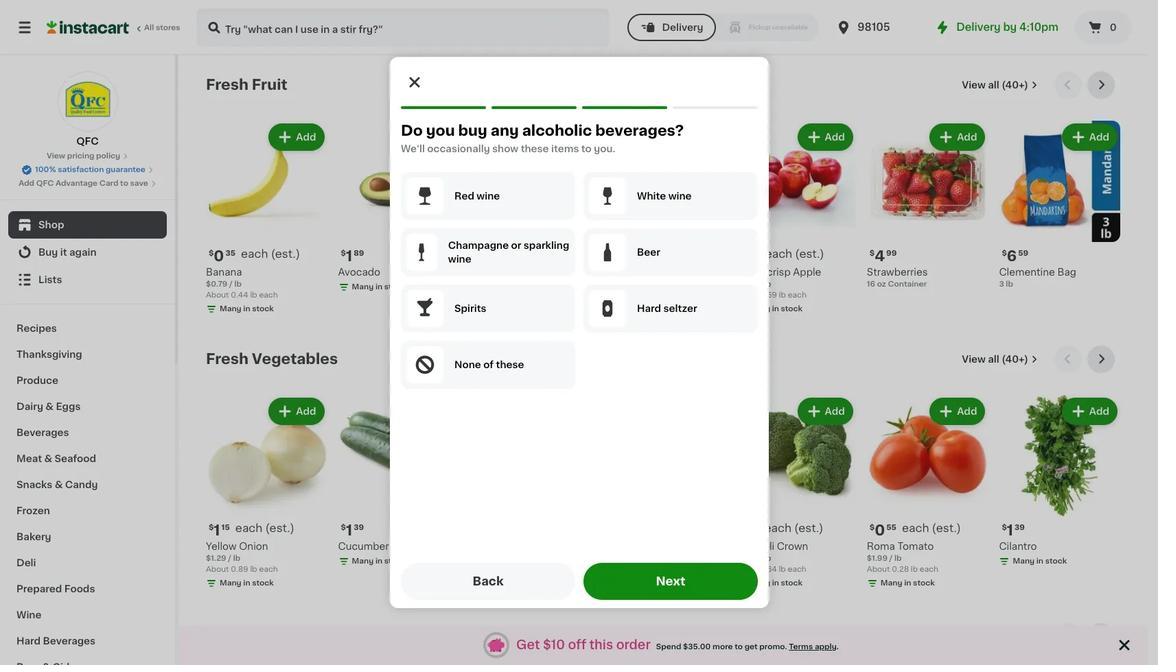 Task type: describe. For each thing, give the bounding box(es) containing it.
0 for $ 0 79
[[610, 249, 621, 263]]

75
[[750, 250, 760, 257]]

this
[[589, 640, 613, 652]]

$1.29
[[206, 555, 226, 563]]

$ 1 39 for cilantro
[[1002, 524, 1025, 538]]

recipes link
[[8, 316, 167, 342]]

(est.) for honeycrisp apple
[[795, 248, 824, 259]]

/ for broccoli crown
[[759, 555, 762, 563]]

many up "sponsored badge" image
[[616, 583, 638, 590]]

/ for yellow onion
[[228, 555, 231, 563]]

hard beverages link
[[8, 629, 167, 655]]

frozen link
[[8, 498, 167, 525]]

15
[[221, 524, 230, 532]]

thanksgiving link
[[8, 342, 167, 368]]

$ inside $ 0 99 /lb
[[473, 250, 478, 257]]

best
[[206, 630, 241, 644]]

it
[[60, 248, 67, 257]]

many in stock down the 0.89
[[220, 580, 274, 587]]

get $10 off this order spend $35.00 more to get promo. terms apply .
[[516, 640, 839, 652]]

100% satisfaction guarantee
[[35, 166, 145, 174]]

hard beverages
[[16, 637, 96, 647]]

98105 button
[[836, 8, 918, 47]]

qfc logo image
[[57, 71, 118, 132]]

off
[[568, 640, 586, 652]]

each (est.) for yellow onion
[[235, 523, 294, 534]]

& for dairy
[[46, 402, 54, 412]]

container
[[888, 281, 927, 288]]

view all (40+) for 6
[[962, 80, 1028, 90]]

buy it again
[[38, 248, 97, 257]]

hard seltzer
[[637, 304, 697, 314]]

any
[[490, 124, 519, 138]]

cucumber
[[338, 542, 389, 552]]

delivery for delivery
[[662, 23, 703, 32]]

product group containing 6
[[999, 121, 1120, 290]]

snacks & candy link
[[8, 472, 167, 498]]

in inside the honeycrisp apple $2.99 / lb about 0.59 lb each many in stock
[[772, 305, 779, 313]]

1 for cilantro
[[1007, 524, 1013, 538]]

$ inside $ 0 35
[[209, 250, 214, 257]]

view inside 'link'
[[47, 152, 65, 160]]

hard for hard beverages
[[16, 637, 41, 647]]

1 inside 'element'
[[214, 524, 220, 538]]

delivery button
[[628, 14, 716, 41]]

each inside $0.35 each (estimated) element
[[241, 248, 268, 259]]

$ 1 15
[[209, 524, 230, 538]]

sponsored badge image
[[603, 596, 644, 604]]

$1.99
[[867, 555, 888, 563]]

strawberries 16 oz container
[[867, 267, 928, 288]]

vegetables
[[252, 352, 338, 367]]

yellow onion $1.29 / lb about 0.89 lb each
[[206, 542, 278, 574]]

(40+) for 1
[[1002, 355, 1028, 365]]

add button for banana
[[270, 125, 323, 150]]

many down limes
[[616, 283, 638, 291]]

champagne or sparkling wine
[[448, 241, 569, 264]]

clementine bag 3 lb
[[999, 267, 1076, 288]]

produce
[[16, 376, 58, 386]]

/ for honeycrisp apple
[[759, 281, 762, 288]]

get
[[516, 640, 540, 652]]

instacart logo image
[[47, 19, 129, 36]]

fresh for fresh vegetables
[[206, 352, 249, 367]]

policy
[[96, 152, 120, 160]]

qfc link
[[57, 71, 118, 148]]

lb right 0.64
[[779, 566, 786, 574]]

dairy & eggs link
[[8, 394, 167, 420]]

39 for cilantro
[[1015, 524, 1025, 532]]

view all (40+) for 1
[[962, 355, 1028, 365]]

each (est.) up crown
[[764, 523, 824, 534]]

lb up the 0.89
[[233, 555, 241, 563]]

add for honeycrisp apple
[[825, 133, 845, 142]]

back button
[[401, 564, 575, 601]]

roma tomato $1.99 / lb about 0.28 lb each
[[867, 542, 939, 574]]

100%
[[35, 166, 56, 174]]

$2.99 for 6
[[735, 281, 757, 288]]

pricing
[[67, 152, 94, 160]]

spend
[[656, 644, 681, 651]]

of
[[483, 360, 493, 370]]

wine
[[16, 611, 41, 621]]

$ 1 39 for cucumber
[[341, 524, 364, 538]]

4:10pm
[[1019, 22, 1059, 32]]

cheese
[[603, 556, 640, 565]]

organic for organic banana
[[470, 267, 509, 277]]

none
[[454, 360, 481, 370]]

many in stock down avocado on the top of the page
[[352, 283, 406, 291]]

white
[[637, 192, 666, 201]]

about for roma tomato
[[867, 566, 890, 574]]

beecher's
[[603, 542, 651, 552]]

/ inside banana $0.79 / lb about 0.44 lb each
[[229, 281, 232, 288]]

1 vertical spatial these
[[496, 360, 524, 370]]

$ up cilantro
[[1002, 524, 1007, 532]]

many down avocado on the top of the page
[[352, 283, 374, 291]]

organic for organic
[[472, 234, 503, 241]]

add qfc advantage card to save
[[19, 180, 148, 187]]

add for banana
[[296, 133, 316, 142]]

$ inside the '$ 0 79'
[[605, 250, 610, 257]]

these inside the do you buy any alcoholic beverages? we'll occasionally show these items to you.
[[520, 144, 549, 154]]

seafood
[[55, 455, 96, 464]]

spirits
[[454, 304, 486, 314]]

$ inside $ 6 59
[[1002, 250, 1007, 257]]

89
[[354, 250, 364, 257]]

shop link
[[8, 211, 167, 239]]

$0.55 each (estimated) element
[[867, 522, 988, 540]]

add for avocado
[[428, 133, 448, 142]]

0 inside button
[[1110, 23, 1117, 32]]

1 horizontal spatial qfc
[[76, 137, 99, 146]]

beverages?
[[595, 124, 684, 138]]

$ inside '$ 1 89'
[[341, 250, 346, 257]]

terms apply button
[[789, 642, 837, 653]]

many down cilantro
[[1013, 558, 1035, 565]]

avocado
[[338, 267, 380, 277]]

fresh fruit
[[206, 78, 287, 92]]

add for roma tomato
[[957, 407, 977, 417]]

2 banana from the left
[[511, 267, 547, 277]]

meat & seafood
[[16, 455, 96, 464]]

lb up 0.64
[[764, 555, 771, 563]]

meat & seafood link
[[8, 446, 167, 472]]

$35.00
[[683, 644, 711, 651]]

about for broccoli crown
[[735, 566, 758, 574]]

oz inside beecher's handmade cheese street corn 18 oz
[[613, 569, 622, 576]]

stores
[[156, 24, 180, 32]]

in inside broccoli crown $2.99 / lb about 0.64 lb each many in stock
[[772, 580, 779, 587]]

alcoholic
[[522, 124, 592, 138]]

candy
[[65, 481, 98, 490]]

in inside 'many in stock' button
[[508, 569, 515, 576]]

wine for white wine
[[668, 192, 691, 201]]

each (est.) for banana
[[241, 248, 300, 259]]

get $10 off this order status
[[511, 639, 844, 653]]

lb right the 0.89
[[250, 566, 257, 574]]

delivery by 4:10pm
[[957, 22, 1059, 32]]

all stores
[[144, 24, 180, 32]]

$ 1 89
[[341, 249, 364, 263]]

recipes
[[16, 324, 57, 334]]

$0.35 each (estimated) element
[[206, 248, 327, 265]]

advantage
[[56, 180, 98, 187]]

do you buy any alcoholic beverages? we'll occasionally show these items to you.
[[401, 124, 684, 154]]

each inside $1.15 each (estimated) 'element'
[[235, 523, 263, 534]]

item carousel region containing fresh fruit
[[206, 71, 1120, 335]]

add for organic banana
[[561, 133, 581, 142]]

1 vertical spatial beverages
[[43, 637, 96, 647]]

(est.) for banana
[[271, 248, 300, 259]]

item carousel region containing fresh vegetables
[[206, 346, 1120, 613]]

get
[[745, 644, 758, 651]]

/lb
[[506, 248, 521, 259]]

broccoli crown $2.99 / lb about 0.64 lb each many in stock
[[735, 542, 808, 587]]

broccoli
[[735, 542, 775, 552]]

beecher's handmade cheese street corn 18 oz
[[603, 542, 707, 576]]

fresh for fresh fruit
[[206, 78, 249, 92]]

show
[[492, 144, 518, 154]]

1 for cucumber
[[346, 524, 352, 538]]

1 for avocado
[[346, 249, 352, 263]]

snacks & candy
[[16, 481, 98, 490]]

tomato
[[898, 542, 934, 552]]

about inside banana $0.79 / lb about 0.44 lb each
[[206, 291, 229, 299]]

many down 'cucumber' on the bottom of the page
[[352, 558, 374, 565]]

(est.) up crown
[[794, 523, 824, 534]]

each up crown
[[764, 523, 792, 534]]

39 for cucumber
[[354, 524, 364, 532]]

$ 0 55
[[870, 524, 897, 538]]

wine link
[[8, 603, 167, 629]]



Task type: locate. For each thing, give the bounding box(es) containing it.
many in stock down 0.44
[[220, 305, 274, 313]]

about inside roma tomato $1.99 / lb about 0.28 lb each
[[867, 566, 890, 574]]

$2.99 for 1
[[735, 555, 757, 563]]

& left candy
[[55, 481, 63, 490]]

(est.) inside $1.15 each (estimated) 'element'
[[265, 523, 294, 534]]

1 horizontal spatial to
[[581, 144, 591, 154]]

each (est.) inside $0.55 each (estimated) element
[[902, 523, 961, 534]]

these down alcoholic
[[520, 144, 549, 154]]

/ inside yellow onion $1.29 / lb about 0.89 lb each
[[228, 555, 231, 563]]

lb right 3
[[1006, 281, 1013, 288]]

1 vertical spatial qfc
[[36, 180, 54, 187]]

0 vertical spatial beverages
[[16, 428, 69, 438]]

back
[[472, 577, 503, 588]]

99 right 4
[[886, 250, 897, 257]]

$ inside "$ 1 15"
[[209, 524, 214, 532]]

2 $ 1 39 from the left
[[1002, 524, 1025, 538]]

each inside $0.55 each (estimated) element
[[902, 523, 929, 534]]

lists link
[[8, 266, 167, 294]]

view all (40+)
[[962, 80, 1028, 90], [962, 355, 1028, 365]]

about
[[206, 291, 229, 299], [735, 291, 758, 299], [206, 566, 229, 574], [735, 566, 758, 574], [867, 566, 890, 574]]

card
[[99, 180, 118, 187]]

(est.) up tomato
[[932, 523, 961, 534]]

all
[[988, 80, 999, 90], [988, 355, 999, 365]]

to left you.
[[581, 144, 591, 154]]

wine right the white
[[668, 192, 691, 201]]

product group
[[206, 121, 327, 318], [338, 121, 459, 296], [470, 121, 592, 296], [603, 121, 724, 296], [735, 121, 856, 318], [867, 121, 988, 290], [999, 121, 1120, 290], [206, 395, 327, 592], [603, 395, 724, 607], [735, 395, 856, 592], [867, 395, 988, 592], [999, 395, 1120, 570]]

each right 35
[[241, 248, 268, 259]]

onion
[[239, 542, 268, 552]]

1 horizontal spatial hard
[[637, 304, 661, 314]]

1 vertical spatial all
[[988, 355, 999, 365]]

thanksgiving
[[16, 350, 82, 360]]

$0.79
[[206, 281, 227, 288]]

2 item carousel region from the top
[[206, 346, 1120, 613]]

1 vertical spatial view all (40+)
[[962, 355, 1028, 365]]

add button for clementine bag
[[1063, 125, 1116, 150]]

to inside get $10 off this order spend $35.00 more to get promo. terms apply .
[[735, 644, 743, 651]]

& left eggs
[[46, 402, 54, 412]]

2 all from the top
[[988, 355, 999, 365]]

main content containing fresh fruit
[[179, 55, 1148, 666]]

99 left /lb on the top of the page
[[490, 250, 500, 257]]

1 vertical spatial view all (40+) button
[[957, 346, 1044, 373]]

79
[[622, 250, 632, 257]]

organic
[[472, 234, 503, 241], [470, 267, 509, 277]]

1 vertical spatial hard
[[16, 637, 41, 647]]

many down the 0.89
[[220, 580, 241, 587]]

0 for $ 0 35
[[214, 249, 224, 263]]

many in stock inside button
[[484, 569, 538, 576]]

0 vertical spatial view all (40+) button
[[957, 71, 1044, 99]]

each down tomato
[[920, 566, 939, 574]]

None search field
[[196, 8, 610, 47]]

each inside roma tomato $1.99 / lb about 0.28 lb each
[[920, 566, 939, 574]]

1 horizontal spatial wine
[[476, 192, 500, 201]]

many in stock down organic banana
[[484, 283, 538, 291]]

each (est.) right 35
[[241, 248, 300, 259]]

$1.15 each (estimated) element
[[206, 522, 327, 540]]

satisfaction
[[58, 166, 104, 174]]

sellers
[[244, 630, 296, 644]]

39
[[354, 524, 364, 532], [1015, 524, 1025, 532]]

1 vertical spatial item carousel region
[[206, 346, 1120, 613]]

1 banana from the left
[[206, 267, 242, 277]]

many down the 0.28
[[881, 580, 903, 587]]

add button for broccoli crown
[[799, 400, 852, 424]]

each inside the honeycrisp apple $2.99 / lb about 0.59 lb each many in stock
[[788, 291, 807, 299]]

1 vertical spatial &
[[44, 455, 52, 464]]

add for clementine bag
[[1089, 133, 1109, 142]]

each down apple
[[788, 291, 807, 299]]

many in stock up "sponsored badge" image
[[616, 583, 670, 590]]

add for cilantro
[[1089, 407, 1109, 417]]

snacks
[[16, 481, 52, 490]]

2 $2.99 from the top
[[735, 555, 757, 563]]

add your shopping preferences element
[[390, 57, 769, 609]]

$
[[209, 250, 214, 257], [473, 250, 478, 257], [341, 250, 346, 257], [605, 250, 610, 257], [870, 250, 875, 257], [1002, 250, 1007, 257], [209, 524, 214, 532], [341, 524, 346, 532], [870, 524, 875, 532], [1002, 524, 1007, 532]]

stock
[[517, 283, 538, 291], [384, 283, 406, 291], [649, 283, 670, 291], [252, 305, 274, 313], [781, 305, 803, 313], [384, 558, 406, 565], [1045, 558, 1067, 565], [517, 569, 538, 576], [252, 580, 274, 587], [781, 580, 803, 587], [913, 580, 935, 587], [649, 583, 670, 590]]

about left 0.64
[[735, 566, 758, 574]]

add button for strawberries
[[931, 125, 984, 150]]

about for yellow onion
[[206, 566, 229, 574]]

fresh left fruit
[[206, 78, 249, 92]]

many in stock down the 0.28
[[881, 580, 935, 587]]

next
[[656, 577, 685, 588]]

(est.) inside $1.75 each (estimated) element
[[795, 248, 824, 259]]

$ left 59
[[1002, 250, 1007, 257]]

0 vertical spatial (40+)
[[1002, 80, 1028, 90]]

banana up $0.79
[[206, 267, 242, 277]]

$ left 15
[[209, 524, 214, 532]]

0 vertical spatial view
[[962, 80, 986, 90]]

roma
[[867, 542, 895, 552]]

2 horizontal spatial wine
[[668, 192, 691, 201]]

many down organic banana
[[484, 283, 506, 291]]

view all (40+) button for 1
[[957, 346, 1044, 373]]

organic up $ 0 99 /lb
[[472, 234, 503, 241]]

0 for $ 0 55
[[875, 524, 885, 538]]

/ down honeycrisp
[[759, 281, 762, 288]]

to
[[581, 144, 591, 154], [120, 180, 128, 187], [735, 644, 743, 651]]

2 vertical spatial to
[[735, 644, 743, 651]]

1 vertical spatial organic
[[470, 267, 509, 277]]

fresh down 0.44
[[206, 352, 249, 367]]

about inside broccoli crown $2.99 / lb about 0.64 lb each many in stock
[[735, 566, 758, 574]]

bakery link
[[8, 525, 167, 551]]

all
[[144, 24, 154, 32]]

(40+)
[[1002, 80, 1028, 90], [1002, 355, 1028, 365]]

lb up 0.44
[[234, 281, 242, 288]]

/ inside the honeycrisp apple $2.99 / lb about 0.59 lb each many in stock
[[759, 281, 762, 288]]

many down 0.64
[[749, 580, 770, 587]]

(est.) for yellow onion
[[265, 523, 294, 534]]

$10
[[543, 640, 565, 652]]

fresh
[[206, 78, 249, 92], [206, 352, 249, 367]]

white wine
[[637, 192, 691, 201]]

many in stock down cilantro
[[1013, 558, 1067, 565]]

0 horizontal spatial wine
[[448, 255, 471, 264]]

$ left /lb on the top of the page
[[473, 250, 478, 257]]

1 horizontal spatial delivery
[[957, 22, 1001, 32]]

lb up the 0.28
[[895, 555, 902, 563]]

each down crown
[[788, 566, 806, 574]]

hard down wine
[[16, 637, 41, 647]]

0 horizontal spatial to
[[120, 180, 128, 187]]

apply
[[815, 644, 837, 651]]

wine for red wine
[[476, 192, 500, 201]]

crown
[[777, 542, 808, 552]]

to left get
[[735, 644, 743, 651]]

(est.) inside $0.35 each (estimated) element
[[271, 248, 300, 259]]

0 horizontal spatial 99
[[490, 250, 500, 257]]

honeycrisp
[[735, 267, 791, 277]]

0 horizontal spatial 39
[[354, 524, 364, 532]]

oz
[[877, 281, 886, 288], [613, 569, 622, 576]]

view pricing policy
[[47, 152, 120, 160]]

(est.)
[[271, 248, 300, 259], [795, 248, 824, 259], [265, 523, 294, 534], [794, 523, 824, 534], [932, 523, 961, 534]]

prepared
[[16, 585, 62, 595]]

about inside the honeycrisp apple $2.99 / lb about 0.59 lb each many in stock
[[735, 291, 758, 299]]

add button for yellow onion
[[270, 400, 323, 424]]

meat
[[16, 455, 42, 464]]

many in stock down limes
[[616, 283, 670, 291]]

1 $2.99 from the top
[[735, 281, 757, 288]]

0.64
[[760, 566, 777, 574]]

frozen
[[16, 507, 50, 516]]

3
[[999, 281, 1004, 288]]

$2.99 inside the honeycrisp apple $2.99 / lb about 0.59 lb each many in stock
[[735, 281, 757, 288]]

1 horizontal spatial oz
[[877, 281, 886, 288]]

1 fresh from the top
[[206, 78, 249, 92]]

1 horizontal spatial 99
[[886, 250, 897, 257]]

you.
[[594, 144, 615, 154]]

each inside banana $0.79 / lb about 0.44 lb each
[[259, 291, 278, 299]]

98105
[[858, 22, 890, 32]]

seltzer
[[663, 304, 697, 314]]

champagne
[[448, 241, 508, 251]]

1 (40+) from the top
[[1002, 80, 1028, 90]]

many in stock up back
[[484, 569, 538, 576]]

each right 75
[[765, 248, 792, 259]]

2 99 from the left
[[886, 250, 897, 257]]

many
[[484, 283, 506, 291], [352, 283, 374, 291], [616, 283, 638, 291], [220, 305, 241, 313], [749, 305, 770, 313], [352, 558, 374, 565], [1013, 558, 1035, 565], [484, 569, 506, 576], [220, 580, 241, 587], [749, 580, 770, 587], [881, 580, 903, 587], [616, 583, 638, 590]]

$0.99 per pound element
[[470, 248, 592, 265]]

100% satisfaction guarantee button
[[21, 162, 154, 176]]

0 vertical spatial fresh
[[206, 78, 249, 92]]

sparkling
[[523, 241, 569, 251]]

/ inside broccoli crown $2.99 / lb about 0.64 lb each many in stock
[[759, 555, 762, 563]]

banana $0.79 / lb about 0.44 lb each
[[206, 267, 278, 299]]

99 for 4
[[886, 250, 897, 257]]

lb right 0.59
[[779, 291, 786, 299]]

& for meat
[[44, 455, 52, 464]]

add for yellow onion
[[296, 407, 316, 417]]

each (est.) up apple
[[765, 248, 824, 259]]

red
[[454, 192, 474, 201]]

wine down champagne
[[448, 255, 471, 264]]

add button for cilantro
[[1063, 400, 1116, 424]]

1 view all (40+) button from the top
[[957, 71, 1044, 99]]

$ left 35
[[209, 250, 214, 257]]

add button for organic banana
[[534, 125, 587, 150]]

$2.99 down honeycrisp
[[735, 281, 757, 288]]

2 view all (40+) button from the top
[[957, 346, 1044, 373]]

add button for honeycrisp apple
[[799, 125, 852, 150]]

0 vertical spatial to
[[581, 144, 591, 154]]

each (est.) inside $1.75 each (estimated) element
[[765, 248, 824, 259]]

oz right 18
[[613, 569, 622, 576]]

beverages down wine "link"
[[43, 637, 96, 647]]

qfc up view pricing policy 'link' at the top left of page
[[76, 137, 99, 146]]

$ 1 39 up 'cucumber' on the bottom of the page
[[341, 524, 364, 538]]

0 vertical spatial all
[[988, 80, 999, 90]]

1 item carousel region from the top
[[206, 71, 1120, 335]]

hard inside add your shopping preferences element
[[637, 304, 661, 314]]

apple
[[793, 267, 821, 277]]

0 vertical spatial these
[[520, 144, 549, 154]]

about down $0.79
[[206, 291, 229, 299]]

(est.) up onion
[[265, 523, 294, 534]]

item carousel region
[[206, 71, 1120, 335], [206, 346, 1120, 613]]

banana inside banana $0.79 / lb about 0.44 lb each
[[206, 267, 242, 277]]

0 horizontal spatial hard
[[16, 637, 41, 647]]

each (est.) for roma tomato
[[902, 523, 961, 534]]

oz inside strawberries 16 oz container
[[877, 281, 886, 288]]

1 horizontal spatial $ 1 39
[[1002, 524, 1025, 538]]

many inside the honeycrisp apple $2.99 / lb about 0.59 lb each many in stock
[[749, 305, 770, 313]]

many up back
[[484, 569, 506, 576]]

organic down $ 0 99 /lb
[[470, 267, 509, 277]]

product group containing beecher's handmade cheese street corn
[[603, 395, 724, 607]]

1 vertical spatial $2.99
[[735, 555, 757, 563]]

99 inside $ 0 99 /lb
[[490, 250, 500, 257]]

add for strawberries
[[957, 133, 977, 142]]

2 vertical spatial &
[[55, 481, 63, 490]]

bag
[[1058, 267, 1076, 277]]

1 view all (40+) from the top
[[962, 80, 1028, 90]]

/ up 0.44
[[229, 281, 232, 288]]

$2.99 down 'broccoli'
[[735, 555, 757, 563]]

items
[[551, 144, 579, 154]]

dairy & eggs
[[16, 402, 81, 412]]

each up onion
[[235, 523, 263, 534]]

(est.) for roma tomato
[[932, 523, 961, 534]]

lb right the 0.28
[[911, 566, 918, 574]]

each (est.) for honeycrisp apple
[[765, 248, 824, 259]]

view all (40+) button for 6
[[957, 71, 1044, 99]]

0 vertical spatial oz
[[877, 281, 886, 288]]

1 horizontal spatial banana
[[511, 267, 547, 277]]

1 left 89
[[346, 249, 352, 263]]

fresh vegetables
[[206, 352, 338, 367]]

0 vertical spatial &
[[46, 402, 54, 412]]

$ 6 59
[[1002, 249, 1029, 263]]

about for honeycrisp apple
[[735, 291, 758, 299]]

(est.) inside $0.55 each (estimated) element
[[932, 523, 961, 534]]

to inside the do you buy any alcoholic beverages? we'll occasionally show these items to you.
[[581, 144, 591, 154]]

2 fresh from the top
[[206, 352, 249, 367]]

$ left the 79
[[605, 250, 610, 257]]

2 horizontal spatial to
[[735, 644, 743, 651]]

buy
[[458, 124, 487, 138]]

55
[[887, 524, 897, 532]]

2 vertical spatial view
[[962, 355, 986, 365]]

banana down $0.99 per pound element
[[511, 267, 547, 277]]

$ inside $ 0 55
[[870, 524, 875, 532]]

each up tomato
[[902, 523, 929, 534]]

0 horizontal spatial delivery
[[662, 23, 703, 32]]

lb inside clementine bag 3 lb
[[1006, 281, 1013, 288]]

wine right red
[[476, 192, 500, 201]]

delivery inside button
[[662, 23, 703, 32]]

stock inside button
[[517, 569, 538, 576]]

1 all from the top
[[988, 80, 999, 90]]

1 vertical spatial fresh
[[206, 352, 249, 367]]

1 up 'cucumber' on the bottom of the page
[[346, 524, 352, 538]]

handmade
[[654, 542, 707, 552]]

by
[[1003, 22, 1017, 32]]

$ 0 99 /lb
[[473, 248, 521, 263]]

eggs
[[56, 402, 81, 412]]

1 vertical spatial view
[[47, 152, 65, 160]]

each (est.) inside $0.35 each (estimated) element
[[241, 248, 300, 259]]

1
[[346, 249, 352, 263], [214, 524, 220, 538], [346, 524, 352, 538], [1007, 524, 1013, 538]]

0.44
[[231, 291, 248, 299]]

0 vertical spatial qfc
[[76, 137, 99, 146]]

1 vertical spatial (40+)
[[1002, 355, 1028, 365]]

add
[[296, 133, 316, 142], [428, 133, 448, 142], [561, 133, 581, 142], [825, 133, 845, 142], [957, 133, 977, 142], [1089, 133, 1109, 142], [19, 180, 34, 187], [296, 407, 316, 417], [825, 407, 845, 417], [957, 407, 977, 417], [1089, 407, 1109, 417]]

delivery by 4:10pm link
[[935, 19, 1059, 36]]

limes
[[603, 267, 632, 277]]

wine
[[476, 192, 500, 201], [668, 192, 691, 201], [448, 255, 471, 264]]

delivery for delivery by 4:10pm
[[957, 22, 1001, 32]]

& for snacks
[[55, 481, 63, 490]]

more
[[713, 644, 733, 651]]

stock inside the honeycrisp apple $2.99 / lb about 0.59 lb each many in stock
[[781, 305, 803, 313]]

0 vertical spatial item carousel region
[[206, 71, 1120, 335]]

0 inside $ 0 99 /lb
[[478, 249, 489, 263]]

1 39 from the left
[[354, 524, 364, 532]]

0 vertical spatial hard
[[637, 304, 661, 314]]

buy
[[38, 248, 58, 257]]

0 horizontal spatial $ 1 39
[[341, 524, 364, 538]]

to down the guarantee
[[120, 180, 128, 187]]

each inside broccoli crown $2.99 / lb about 0.64 lb each many in stock
[[788, 566, 806, 574]]

stock inside broccoli crown $2.99 / lb about 0.64 lb each many in stock
[[781, 580, 803, 587]]

(est.) up apple
[[795, 248, 824, 259]]

each inside yellow onion $1.29 / lb about 0.89 lb each
[[259, 566, 278, 574]]

(est.) up banana $0.79 / lb about 0.44 lb each
[[271, 248, 300, 259]]

beverages down dairy & eggs
[[16, 428, 69, 438]]

order
[[616, 640, 651, 652]]

add qfc advantage card to save link
[[19, 179, 156, 189]]

1 left 15
[[214, 524, 220, 538]]

qfc down "100%"
[[36, 180, 54, 187]]

0 vertical spatial view all (40+)
[[962, 80, 1028, 90]]

all for 6
[[988, 80, 999, 90]]

each (est.) inside $1.15 each (estimated) 'element'
[[235, 523, 294, 534]]

2 39 from the left
[[1015, 524, 1025, 532]]

6
[[1007, 249, 1017, 263]]

many inside broccoli crown $2.99 / lb about 0.64 lb each many in stock
[[749, 580, 770, 587]]

/ inside roma tomato $1.99 / lb about 0.28 lb each
[[890, 555, 893, 563]]

39 up cilantro
[[1015, 524, 1025, 532]]

view for fresh vegetables
[[962, 355, 986, 365]]

0
[[1110, 23, 1117, 32], [214, 249, 224, 263], [478, 249, 489, 263], [610, 249, 621, 263], [875, 524, 885, 538]]

2 (40+) from the top
[[1002, 355, 1028, 365]]

0 horizontal spatial qfc
[[36, 180, 54, 187]]

hard for hard seltzer
[[637, 304, 661, 314]]

hard left seltzer
[[637, 304, 661, 314]]

0.28
[[892, 566, 909, 574]]

$1.75 each (estimated) element
[[735, 248, 856, 265]]

many down 0.44
[[220, 305, 241, 313]]

1 99 from the left
[[490, 250, 500, 257]]

99 inside $ 4 99
[[886, 250, 897, 257]]

add button for avocado
[[402, 125, 455, 150]]

many in stock down 'cucumber' on the bottom of the page
[[352, 558, 406, 565]]

1 horizontal spatial 39
[[1015, 524, 1025, 532]]

1 vertical spatial oz
[[613, 569, 622, 576]]

organic banana
[[470, 267, 547, 277]]

add for broccoli crown
[[825, 407, 845, 417]]

delivery
[[957, 22, 1001, 32], [662, 23, 703, 32]]

all for 1
[[988, 355, 999, 365]]

service type group
[[628, 14, 819, 41]]

these right the "of"
[[496, 360, 524, 370]]

39 up 'cucumber' on the bottom of the page
[[354, 524, 364, 532]]

0 horizontal spatial banana
[[206, 267, 242, 277]]

$ left 55
[[870, 524, 875, 532]]

strawberries
[[867, 267, 928, 277]]

none of these
[[454, 360, 524, 370]]

each inside $1.75 each (estimated) element
[[765, 248, 792, 259]]

buy it again link
[[8, 239, 167, 266]]

/ right $1.99 on the bottom of the page
[[890, 555, 893, 563]]

wine inside champagne or sparkling wine
[[448, 255, 471, 264]]

$ up 'cucumber' on the bottom of the page
[[341, 524, 346, 532]]

(40+) for 6
[[1002, 80, 1028, 90]]

each down onion
[[259, 566, 278, 574]]

many inside 'many in stock' button
[[484, 569, 506, 576]]

close image
[[1116, 638, 1133, 654]]

next button
[[583, 564, 758, 601]]

/ for roma tomato
[[890, 555, 893, 563]]

1 vertical spatial to
[[120, 180, 128, 187]]

1 $ 1 39 from the left
[[341, 524, 364, 538]]

about inside yellow onion $1.29 / lb about 0.89 lb each
[[206, 566, 229, 574]]

$ 1 39 up cilantro
[[1002, 524, 1025, 538]]

2 view all (40+) from the top
[[962, 355, 1028, 365]]

each (est.)
[[241, 248, 300, 259], [765, 248, 824, 259], [235, 523, 294, 534], [764, 523, 824, 534], [902, 523, 961, 534]]

many down 0.59
[[749, 305, 770, 313]]

add button for roma tomato
[[931, 400, 984, 424]]

0 for $ 0 99 /lb
[[478, 249, 489, 263]]

view for fresh fruit
[[962, 80, 986, 90]]

0 vertical spatial $2.99
[[735, 281, 757, 288]]

0 vertical spatial organic
[[472, 234, 503, 241]]

main content
[[179, 55, 1148, 666]]

lb right 0.44
[[250, 291, 257, 299]]

$2.99 inside broccoli crown $2.99 / lb about 0.64 lb each many in stock
[[735, 555, 757, 563]]

each right 0.44
[[259, 291, 278, 299]]

$ inside $ 4 99
[[870, 250, 875, 257]]

oz right 16
[[877, 281, 886, 288]]

about down the $1.29
[[206, 566, 229, 574]]

product group containing 4
[[867, 121, 988, 290]]

0 horizontal spatial oz
[[613, 569, 622, 576]]

$ left 89
[[341, 250, 346, 257]]

99 for 0
[[490, 250, 500, 257]]

lb up 0.59
[[764, 281, 771, 288]]

about down $1.99 on the bottom of the page
[[867, 566, 890, 574]]



Task type: vqa. For each thing, say whether or not it's contained in the screenshot.
New
no



